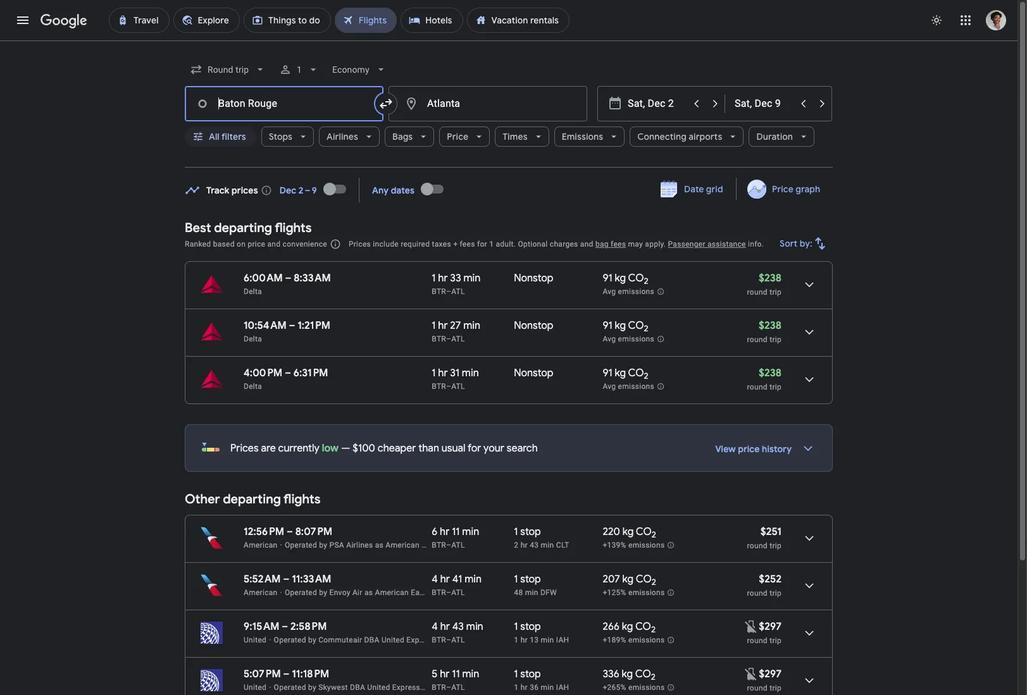 Task type: vqa. For each thing, say whether or not it's contained in the screenshot.
the topmost the $238 round trip
yes



Task type: describe. For each thing, give the bounding box(es) containing it.
kg for 4 hr 43 min
[[622, 621, 633, 633]]

9:15 am – 2:58 pm
[[244, 621, 327, 633]]

times
[[503, 131, 528, 142]]

bag fees button
[[595, 240, 626, 249]]

eagle,
[[421, 541, 443, 550]]

main menu image
[[15, 13, 30, 28]]

emissions for 4 hr 41 min
[[628, 589, 665, 597]]

1 horizontal spatial eagle
[[537, 541, 556, 550]]

price for price
[[447, 131, 468, 142]]

+189%
[[603, 636, 626, 645]]

btr for 1 hr 27 min
[[432, 335, 446, 344]]

0 vertical spatial express
[[406, 636, 434, 645]]

operated by skywest dba united express, mesa airlines dba united express
[[274, 683, 544, 692]]

+125% emissions
[[603, 589, 665, 597]]

238 US dollars text field
[[759, 320, 781, 332]]

2 for 1 hr 27 min
[[644, 323, 648, 334]]

nonstop flight. element for 1 hr 31 min
[[514, 367, 553, 382]]

min for 5 hr 11 min
[[462, 668, 479, 681]]

american down 5:52 am
[[244, 588, 277, 597]]

7 round from the top
[[747, 684, 768, 693]]

include
[[373, 240, 399, 249]]

as for 4 hr 41 min
[[364, 588, 373, 597]]

by for 8:07 pm
[[319, 541, 327, 550]]

$238 for 1 hr 27 min
[[759, 320, 781, 332]]

– inside '1 hr 27 min btr – atl'
[[446, 335, 451, 344]]

sort by:
[[780, 238, 812, 249]]

5:07 pm
[[244, 668, 281, 681]]

view
[[715, 444, 736, 455]]

this price for this flight doesn't include overhead bin access. if you need a carry-on bag, use the bags filter to update prices. image
[[744, 619, 759, 634]]

btr for 1 hr 33 min
[[432, 287, 446, 296]]

btr for 6 hr 11 min
[[432, 541, 446, 550]]

– left 8:07 pm
[[287, 526, 293, 538]]

nonstop for 1 hr 31 min
[[514, 367, 553, 380]]

iah for 336
[[556, 683, 569, 692]]

optional
[[518, 240, 548, 249]]

Departure time: 12:56 PM. text field
[[244, 526, 284, 538]]

$100
[[353, 442, 375, 455]]

operated by envoy air as american eagle
[[285, 588, 430, 597]]

41
[[452, 573, 462, 586]]

change appearance image
[[921, 5, 952, 35]]

all
[[209, 131, 219, 142]]

avg emissions for 1 hr 33 min
[[603, 287, 654, 296]]

cheaper
[[378, 442, 416, 455]]

swap origin and destination. image
[[378, 96, 394, 111]]

american up 1 stop 48 min dfw
[[501, 541, 535, 550]]

Return text field
[[735, 87, 793, 121]]

2 for 5 hr 11 min
[[651, 672, 655, 683]]

hr inside 1 stop 2 hr 43 min clt
[[521, 541, 528, 550]]

hr for 1 hr 33 min
[[438, 272, 448, 285]]

2 for 4 hr 41 min
[[652, 577, 656, 588]]

43 inside 4 hr 43 min btr – atl
[[452, 621, 464, 633]]

220 kg co 2
[[603, 526, 656, 541]]

bag
[[595, 240, 609, 249]]

kg for 6 hr 11 min
[[622, 526, 634, 538]]

$238 round trip for 1 hr 33 min
[[747, 272, 781, 297]]

than
[[418, 442, 439, 455]]

min for 1 hr 27 min
[[463, 320, 480, 332]]

passenger
[[668, 240, 705, 249]]

33
[[450, 272, 461, 285]]

as for 6 hr 11 min
[[375, 541, 383, 550]]

duration
[[756, 131, 793, 142]]

1 stop 2 hr 43 min clt
[[514, 526, 569, 550]]

trip for 1 hr 27 min
[[770, 335, 781, 344]]

+139%
[[603, 541, 626, 550]]

on
[[237, 240, 246, 249]]

2 fees from the left
[[611, 240, 626, 249]]

1 for 1 hr 31 min btr – atl
[[432, 367, 436, 380]]

united left 36
[[492, 683, 514, 692]]

convenience
[[283, 240, 327, 249]]

1 vertical spatial eagle
[[411, 588, 430, 597]]

251 US dollars text field
[[760, 526, 781, 538]]

operated for 11:18 pm
[[274, 683, 306, 692]]

4:00 pm
[[244, 367, 282, 380]]

stops
[[269, 131, 292, 142]]

hr for 4 hr 41 min
[[440, 573, 450, 586]]

grid
[[706, 184, 723, 195]]

flights for best departing flights
[[275, 220, 312, 236]]

hr inside the 1 stop 1 hr 13 min iah
[[521, 636, 528, 645]]

min inside '1 stop 1 hr 36 min iah'
[[541, 683, 554, 692]]

airlines down total duration 5 hr 11 min. "element"
[[445, 683, 472, 692]]

6 trip from the top
[[770, 637, 781, 645]]

336 kg co 2
[[603, 668, 655, 683]]

layover (1 of 1) is a 1 hr 36 min layover at george bush intercontinental airport in houston. element
[[514, 683, 596, 693]]

total duration 6 hr 11 min. element
[[432, 526, 514, 540]]

Arrival time: 1:21 PM. text field
[[298, 320, 330, 332]]

main content containing best departing flights
[[185, 174, 833, 695]]

$252 round trip
[[747, 573, 781, 598]]

emissions for 4 hr 43 min
[[628, 636, 665, 645]]

– right 9:15 am text box
[[282, 621, 288, 633]]

connecting
[[637, 131, 687, 142]]

avg for 1 hr 27 min
[[603, 335, 616, 344]]

flight details. leaves baton rouge metropolitan airport at 4:00 pm on saturday, december 2 and arrives at hartsfield-jackson atlanta international airport at 6:31 pm on saturday, december 2. image
[[794, 364, 825, 395]]

adult.
[[496, 240, 516, 249]]

min inside 1 stop 2 hr 43 min clt
[[541, 541, 554, 550]]

2 for 1 hr 33 min
[[644, 276, 648, 287]]

learn more about ranking image
[[330, 239, 341, 250]]

dec 2 – 9
[[280, 184, 317, 196]]

1 stop flight. element for 4 hr 41 min
[[514, 573, 541, 588]]

4 hr 43 min btr – atl
[[432, 621, 483, 645]]

history
[[762, 444, 792, 455]]

stops button
[[261, 121, 314, 152]]

united down 9:15 am
[[244, 636, 267, 645]]

1 and from the left
[[267, 240, 281, 249]]

min for 6 hr 11 min
[[462, 526, 479, 538]]

btr for 5 hr 11 min
[[432, 683, 446, 692]]

min for 4 hr 43 min
[[466, 621, 483, 633]]

total duration 4 hr 43 min. element
[[432, 621, 514, 635]]

view price history image
[[793, 433, 823, 464]]

learn more about tracked prices image
[[261, 184, 272, 196]]

bags
[[392, 131, 413, 142]]

leaves baton rouge metropolitan airport at 10:54 am on saturday, december 2 and arrives at hartsfield-jackson atlanta international airport at 1:21 pm on saturday, december 2. element
[[244, 320, 330, 332]]

1 stop flight. element for 4 hr 43 min
[[514, 621, 541, 635]]

air
[[352, 588, 362, 597]]

2 for 6 hr 11 min
[[652, 530, 656, 541]]

prices are currently low — $100 cheaper than usual for your search
[[230, 442, 538, 455]]

emissions for 1 hr 31 min
[[618, 382, 654, 391]]

ranked based on price and convenience
[[185, 240, 327, 249]]

american left eagle,
[[386, 541, 419, 550]]

91 kg co 2 for 1 hr 33 min
[[603, 272, 648, 287]]

leaves baton rouge metropolitan airport at 4:00 pm on saturday, december 2 and arrives at hartsfield-jackson atlanta international airport at 6:31 pm on saturday, december 2. element
[[244, 367, 328, 380]]

1 stop flight. element for 5 hr 11 min
[[514, 668, 541, 683]]

united up express,
[[382, 636, 404, 645]]

– right 5:52 am text box
[[283, 573, 289, 586]]

2 psa from the left
[[445, 541, 460, 550]]

avg for 1 hr 33 min
[[603, 287, 616, 296]]

none search field containing all filters
[[185, 54, 833, 168]]

12:56 pm – 8:07 pm
[[244, 526, 332, 538]]

238 us dollars text field for 1 hr 31 min
[[759, 367, 781, 380]]

6:00 am
[[244, 272, 283, 285]]

dba for 11:18 pm
[[350, 683, 365, 692]]

flight details. leaves baton rouge metropolitan airport at 12:56 pm on saturday, december 2 and arrives at hartsfield-jackson atlanta international airport at 8:07 pm on saturday, december 2. image
[[794, 523, 825, 554]]

0 horizontal spatial price
[[248, 240, 265, 249]]

min for 1 stop
[[525, 588, 538, 597]]

36
[[530, 683, 539, 692]]

assistance
[[707, 240, 746, 249]]

– inside 6 hr 11 min btr – atl
[[446, 541, 451, 550]]

10:54 am – 1:21 pm delta
[[244, 320, 330, 344]]

departing for best
[[214, 220, 272, 236]]

13
[[530, 636, 539, 645]]

prices
[[232, 184, 258, 196]]

by for 11:18 pm
[[308, 683, 316, 692]]

1:21 pm
[[298, 320, 330, 332]]

2 for 1 hr 31 min
[[644, 371, 648, 382]]

sort
[[780, 238, 798, 249]]

loading results progress bar
[[0, 40, 1018, 43]]

skywest
[[318, 683, 348, 692]]

passenger assistance button
[[668, 240, 746, 249]]

best
[[185, 220, 211, 236]]

airlines down total duration 6 hr 11 min. element
[[462, 541, 488, 550]]

+125%
[[603, 589, 626, 597]]

8:07 pm
[[295, 526, 332, 538]]

2 and from the left
[[580, 240, 593, 249]]

atl for 5 hr 11 min
[[451, 683, 465, 692]]

220
[[603, 526, 620, 538]]

– right departure time: 5:07 pm. text field in the bottom left of the page
[[283, 668, 289, 681]]

find the best price region
[[185, 174, 833, 211]]

dba down total duration 5 hr 11 min. "element"
[[474, 683, 489, 692]]

atl for 4 hr 41 min
[[451, 588, 465, 597]]

atl for 4 hr 43 min
[[451, 636, 465, 645]]

266 kg co 2
[[603, 621, 656, 635]]

$238 round trip for 1 hr 31 min
[[747, 367, 781, 392]]

1 hr 27 min btr – atl
[[432, 320, 480, 344]]

Departure time: 10:54 AM. text field
[[244, 320, 286, 332]]

departing for other
[[223, 492, 281, 507]]

297 US dollars text field
[[759, 621, 781, 633]]

co for 1 hr 33 min
[[628, 272, 644, 285]]

leaves baton rouge metropolitan airport at 5:07 pm on saturday, december 2 and arrives at hartsfield-jackson atlanta international airport at 11:18 pm on saturday, december 2. element
[[244, 668, 329, 681]]

prices for prices include required taxes + fees for 1 adult. optional charges and bag fees may apply. passenger assistance
[[349, 240, 371, 249]]

bags button
[[385, 121, 434, 152]]

Arrival time: 6:31 PM. text field
[[293, 367, 328, 380]]

$238 for 1 hr 31 min
[[759, 367, 781, 380]]

91 for 1 hr 31 min
[[603, 367, 612, 380]]

2 – 9
[[299, 184, 317, 196]]

atl for 1 hr 33 min
[[451, 287, 465, 296]]

1 for 1 stop 1 hr 13 min iah
[[514, 621, 518, 633]]

price graph
[[772, 184, 820, 195]]

operated by psa airlines as american eagle, psa airlines as american eagle
[[285, 541, 556, 550]]

ranked
[[185, 240, 211, 249]]

1 psa from the left
[[329, 541, 344, 550]]

charges
[[550, 240, 578, 249]]

– inside 10:54 am – 1:21 pm delta
[[289, 320, 295, 332]]

4 for 4 hr 41 min
[[432, 573, 438, 586]]

Arrival time: 11:18 PM. text field
[[292, 668, 329, 681]]

airports
[[689, 131, 722, 142]]

$238 round trip for 1 hr 27 min
[[747, 320, 781, 344]]

– inside the 1 hr 31 min btr – atl
[[446, 382, 451, 391]]

– inside 1 hr 33 min btr – atl
[[446, 287, 451, 296]]

leaves baton rouge metropolitan airport at 12:56 pm on saturday, december 2 and arrives at hartsfield-jackson atlanta international airport at 8:07 pm on saturday, december 2. element
[[244, 526, 332, 538]]

total duration 1 hr 33 min. element
[[432, 272, 514, 287]]

Arrival time: 8:07 PM. text field
[[295, 526, 332, 538]]

apply.
[[645, 240, 666, 249]]

best departing flights
[[185, 220, 312, 236]]

– inside 5 hr 11 min btr – atl
[[446, 683, 451, 692]]

dba for 2:58 pm
[[364, 636, 379, 645]]

operated by commuteair dba united express
[[274, 636, 434, 645]]

american down 12:56 pm text box
[[244, 541, 277, 550]]

12:56 pm
[[244, 526, 284, 538]]

flight details. leaves baton rouge metropolitan airport at 5:07 pm on saturday, december 2 and arrives at hartsfield-jackson atlanta international airport at 11:18 pm on saturday, december 2. image
[[794, 666, 825, 695]]

1 button
[[274, 54, 325, 85]]

– inside 6:00 am – 8:33 am delta
[[285, 272, 291, 285]]



Task type: locate. For each thing, give the bounding box(es) containing it.
trip up 238 us dollars text box
[[770, 288, 781, 297]]

3 $238 from the top
[[759, 367, 781, 380]]

$238 left flight details. leaves baton rouge metropolitan airport at 4:00 pm on saturday, december 2 and arrives at hartsfield-jackson atlanta international airport at 6:31 pm on saturday, december 2. 'icon'
[[759, 367, 781, 380]]

2 inside 336 kg co 2
[[651, 672, 655, 683]]

$251
[[760, 526, 781, 538]]

stop inside 1 stop 48 min dfw
[[520, 573, 541, 586]]

psa right eagle,
[[445, 541, 460, 550]]

1 horizontal spatial price
[[772, 184, 793, 195]]

as up operated by envoy air as american eagle at the left bottom
[[375, 541, 383, 550]]

1 11 from the top
[[452, 526, 460, 538]]

operated for 8:07 pm
[[285, 541, 317, 550]]

11 inside 5 hr 11 min btr – atl
[[452, 668, 460, 681]]

round for 4 hr 41 min
[[747, 589, 768, 598]]

91 kg co 2 for 1 hr 27 min
[[603, 320, 648, 334]]

min for 1 hr 31 min
[[462, 367, 479, 380]]

1 round trip from the top
[[747, 637, 781, 645]]

– left 8:33 am
[[285, 272, 291, 285]]

total duration 1 hr 27 min. element
[[432, 320, 514, 334]]

3 atl from the top
[[451, 382, 465, 391]]

2 11 from the top
[[452, 668, 460, 681]]

min left clt at the right bottom of the page
[[541, 541, 554, 550]]

4:00 pm – 6:31 pm delta
[[244, 367, 328, 391]]

currently
[[278, 442, 319, 455]]

11:18 pm
[[292, 668, 329, 681]]

4 btr from the top
[[432, 541, 446, 550]]

Arrival time: 11:33 AM. text field
[[292, 573, 331, 586]]

atl down 33
[[451, 287, 465, 296]]

trip inside $252 round trip
[[770, 589, 781, 598]]

min inside 1 stop 48 min dfw
[[525, 588, 538, 597]]

+265%
[[603, 684, 626, 692]]

flight details. leaves baton rouge metropolitan airport at 10:54 am on saturday, december 2 and arrives at hartsfield-jackson atlanta international airport at 1:21 pm on saturday, december 2. image
[[794, 317, 825, 347]]

co for 1 hr 27 min
[[628, 320, 644, 332]]

1 for 1 hr 33 min btr – atl
[[432, 272, 436, 285]]

+265% emissions
[[603, 684, 665, 692]]

min inside 4 hr 43 min btr – atl
[[466, 621, 483, 633]]

delta inside 6:00 am – 8:33 am delta
[[244, 287, 262, 296]]

0 horizontal spatial eagle
[[411, 588, 430, 597]]

required
[[401, 240, 430, 249]]

co for 4 hr 41 min
[[636, 573, 652, 586]]

238 us dollars text field left flight details. leaves baton rouge metropolitan airport at 4:00 pm on saturday, december 2 and arrives at hartsfield-jackson atlanta international airport at 6:31 pm on saturday, december 2. 'icon'
[[759, 367, 781, 380]]

united down 5:07 pm
[[244, 683, 267, 692]]

0 horizontal spatial 43
[[452, 621, 464, 633]]

american
[[244, 541, 277, 550], [386, 541, 419, 550], [501, 541, 535, 550], [244, 588, 277, 597], [375, 588, 409, 597]]

1 iah from the top
[[556, 636, 569, 645]]

min for 1 hr 33 min
[[463, 272, 481, 285]]

price inside popup button
[[447, 131, 468, 142]]

– down the total duration 4 hr 41 min. element
[[446, 588, 451, 597]]

0 vertical spatial 91 kg co 2
[[603, 272, 648, 287]]

min right 13
[[541, 636, 554, 645]]

4 trip from the top
[[770, 542, 781, 551]]

11
[[452, 526, 460, 538], [452, 668, 460, 681]]

hr right 6
[[440, 526, 450, 538]]

1
[[297, 65, 302, 75], [489, 240, 494, 249], [432, 272, 436, 285], [432, 320, 436, 332], [432, 367, 436, 380], [514, 526, 518, 538], [514, 573, 518, 586], [514, 621, 518, 633], [514, 636, 518, 645], [514, 668, 518, 681], [514, 683, 518, 692]]

duration button
[[749, 121, 814, 152]]

2 91 from the top
[[603, 320, 612, 332]]

by:
[[800, 238, 812, 249]]

31
[[450, 367, 459, 380]]

+139% emissions
[[603, 541, 665, 550]]

emissions button
[[554, 121, 625, 152]]

1 vertical spatial nonstop flight. element
[[514, 320, 553, 334]]

1 horizontal spatial 43
[[530, 541, 539, 550]]

None field
[[185, 58, 272, 81], [327, 58, 392, 81], [185, 58, 272, 81], [327, 58, 392, 81]]

search
[[507, 442, 538, 455]]

6
[[432, 526, 437, 538]]

atl down total duration 5 hr 11 min. "element"
[[451, 683, 465, 692]]

4 for 4 hr 43 min
[[432, 621, 438, 633]]

this price for this flight doesn't include overhead bin access. if you need a carry-on bag, use the bags filter to update prices. image
[[744, 667, 759, 682]]

207 kg co 2
[[603, 573, 656, 588]]

co for 1 hr 31 min
[[628, 367, 644, 380]]

3 avg emissions from the top
[[603, 382, 654, 391]]

filters
[[221, 131, 246, 142]]

4 atl from the top
[[451, 541, 465, 550]]

2 91 kg co 2 from the top
[[603, 320, 648, 334]]

round inside $252 round trip
[[747, 589, 768, 598]]

2 for 4 hr 43 min
[[651, 625, 656, 635]]

0 vertical spatial avg
[[603, 287, 616, 296]]

– right eagle,
[[446, 541, 451, 550]]

Departure time: 4:00 PM. text field
[[244, 367, 282, 380]]

1 vertical spatial nonstop
[[514, 320, 553, 332]]

round for 6 hr 11 min
[[747, 542, 768, 551]]

3 stop from the top
[[520, 621, 541, 633]]

1 vertical spatial 4
[[432, 621, 438, 633]]

min inside '1 hr 27 min btr – atl'
[[463, 320, 480, 332]]

238 us dollars text field for 1 hr 33 min
[[759, 272, 781, 285]]

1 inside popup button
[[297, 65, 302, 75]]

operated
[[285, 541, 317, 550], [285, 588, 317, 597], [274, 636, 306, 645], [274, 683, 306, 692]]

connecting airports button
[[630, 121, 744, 152]]

dec
[[280, 184, 296, 196]]

flight details. leaves baton rouge metropolitan airport at 9:15 am on saturday, december 2 and arrives at hartsfield-jackson atlanta international airport at 2:58 pm on saturday, december 2. image
[[794, 618, 825, 649]]

by down 11:18 pm
[[308, 683, 316, 692]]

iah right 13
[[556, 636, 569, 645]]

trip for 1 hr 33 min
[[770, 288, 781, 297]]

airlines inside popup button
[[327, 131, 358, 142]]

3 $238 round trip from the top
[[747, 367, 781, 392]]

2 nonstop from the top
[[514, 320, 553, 332]]

2 vertical spatial avg
[[603, 382, 616, 391]]

7 atl from the top
[[451, 683, 465, 692]]

$238 round trip left flight details. leaves baton rouge metropolitan airport at 4:00 pm on saturday, december 2 and arrives at hartsfield-jackson atlanta international airport at 6:31 pm on saturday, december 2. 'icon'
[[747, 367, 781, 392]]

1 trip from the top
[[770, 288, 781, 297]]

4 1 stop flight. element from the top
[[514, 668, 541, 683]]

4
[[432, 573, 438, 586], [432, 621, 438, 633]]

1 for 1 stop 2 hr 43 min clt
[[514, 526, 518, 538]]

2 vertical spatial 91
[[603, 367, 612, 380]]

Departure time: 6:00 AM. text field
[[244, 272, 283, 285]]

$297 left flight details. leaves baton rouge metropolitan airport at 5:07 pm on saturday, december 2 and arrives at hartsfield-jackson atlanta international airport at 11:18 pm on saturday, december 2. image
[[759, 668, 781, 681]]

0 vertical spatial eagle
[[537, 541, 556, 550]]

3 nonstop from the top
[[514, 367, 553, 380]]

round down the $251 text box
[[747, 542, 768, 551]]

1 vertical spatial 43
[[452, 621, 464, 633]]

0 vertical spatial round trip
[[747, 637, 781, 645]]

1 btr from the top
[[432, 287, 446, 296]]

0 vertical spatial prices
[[349, 240, 371, 249]]

co for 6 hr 11 min
[[636, 526, 652, 538]]

3 91 from the top
[[603, 367, 612, 380]]

0 vertical spatial price
[[248, 240, 265, 249]]

6 atl from the top
[[451, 636, 465, 645]]

price inside button
[[772, 184, 793, 195]]

$297 left flight details. leaves baton rouge metropolitan airport at 9:15 am on saturday, december 2 and arrives at hartsfield-jackson atlanta international airport at 2:58 pm on saturday, december 2. icon
[[759, 621, 781, 633]]

5 btr from the top
[[432, 588, 446, 597]]

1 vertical spatial round trip
[[747, 684, 781, 693]]

Arrival time: 8:33 AM. text field
[[294, 272, 331, 285]]

min inside "4 hr 41 min btr – atl"
[[465, 573, 482, 586]]

Departure time: 5:52 AM. text field
[[244, 573, 281, 586]]

7 btr from the top
[[432, 683, 446, 692]]

stop for 5 hr 11 min
[[520, 668, 541, 681]]

and down best departing flights
[[267, 240, 281, 249]]

1 stop flight. element
[[514, 526, 541, 540], [514, 573, 541, 588], [514, 621, 541, 635], [514, 668, 541, 683]]

207
[[603, 573, 620, 586]]

round down this price for this flight doesn't include overhead bin access. if you need a carry-on bag, use the bags filter to update prices. image
[[747, 637, 768, 645]]

2 vertical spatial 91 kg co 2
[[603, 367, 648, 382]]

2 avg from the top
[[603, 335, 616, 344]]

1 91 kg co 2 from the top
[[603, 272, 648, 287]]

1 vertical spatial prices
[[230, 442, 259, 455]]

$251 round trip
[[747, 526, 781, 551]]

departing up '12:56 pm'
[[223, 492, 281, 507]]

operated down 9:15 am – 2:58 pm
[[274, 636, 306, 645]]

btr down the 5 at the left
[[432, 683, 446, 692]]

fees right bag
[[611, 240, 626, 249]]

2 inside 266 kg co 2
[[651, 625, 656, 635]]

3 1 stop flight. element from the top
[[514, 621, 541, 635]]

min for 4 hr 41 min
[[465, 573, 482, 586]]

operated for 11:33 am
[[285, 588, 317, 597]]

hr for 6 hr 11 min
[[440, 526, 450, 538]]

stop up layover (1 of 1) is a 2 hr 43 min layover at charlotte douglas international airport in charlotte. element
[[520, 526, 541, 538]]

2 trip from the top
[[770, 335, 781, 344]]

eagle up 1 stop 48 min dfw
[[537, 541, 556, 550]]

atl down 31
[[451, 382, 465, 391]]

stop up 48
[[520, 573, 541, 586]]

for
[[477, 240, 487, 249], [468, 442, 481, 455]]

round up 238 us dollars text box
[[747, 288, 768, 297]]

6 btr from the top
[[432, 636, 446, 645]]

$238 down sort
[[759, 272, 781, 285]]

43 inside 1 stop 2 hr 43 min clt
[[530, 541, 539, 550]]

co for 5 hr 11 min
[[635, 668, 651, 681]]

min inside 5 hr 11 min btr – atl
[[462, 668, 479, 681]]

1 delta from the top
[[244, 287, 262, 296]]

$238 round trip up 238 us dollars text box
[[747, 272, 781, 297]]

hr left clt at the right bottom of the page
[[521, 541, 528, 550]]

0 horizontal spatial psa
[[329, 541, 344, 550]]

1 hr 31 min btr – atl
[[432, 367, 479, 391]]

stop
[[520, 526, 541, 538], [520, 573, 541, 586], [520, 621, 541, 633], [520, 668, 541, 681]]

min inside 6 hr 11 min btr – atl
[[462, 526, 479, 538]]

91 kg co 2 for 1 hr 31 min
[[603, 367, 648, 382]]

3 btr from the top
[[432, 382, 446, 391]]

trip down the $251 text box
[[770, 542, 781, 551]]

0 vertical spatial 238 us dollars text field
[[759, 272, 781, 285]]

fees right the "+"
[[460, 240, 475, 249]]

1 for 1 stop 1 hr 36 min iah
[[514, 668, 518, 681]]

hr inside '1 hr 27 min btr – atl'
[[438, 320, 448, 332]]

6 hr 11 min btr – atl
[[432, 526, 479, 550]]

2 vertical spatial nonstop
[[514, 367, 553, 380]]

nonstop flight. element
[[514, 272, 553, 287], [514, 320, 553, 334], [514, 367, 553, 382]]

0 vertical spatial for
[[477, 240, 487, 249]]

2 round trip from the top
[[747, 684, 781, 693]]

6:31 pm
[[293, 367, 328, 380]]

27
[[450, 320, 461, 332]]

stop inside '1 stop 1 hr 36 min iah'
[[520, 668, 541, 681]]

2 nonstop flight. element from the top
[[514, 320, 553, 334]]

btr inside 4 hr 43 min btr – atl
[[432, 636, 446, 645]]

$238 round trip
[[747, 272, 781, 297], [747, 320, 781, 344], [747, 367, 781, 392]]

5:52 am
[[244, 573, 281, 586]]

1 vertical spatial 238 us dollars text field
[[759, 367, 781, 380]]

btr inside "4 hr 41 min btr – atl"
[[432, 588, 446, 597]]

0 vertical spatial flights
[[275, 220, 312, 236]]

trip down $297 text box
[[770, 684, 781, 693]]

all filters
[[209, 131, 246, 142]]

11:33 am
[[292, 573, 331, 586]]

1 inside 1 stop 48 min dfw
[[514, 573, 518, 586]]

5:07 pm – 11:18 pm
[[244, 668, 329, 681]]

hr inside 4 hr 43 min btr – atl
[[440, 621, 450, 633]]

hr left 36
[[521, 683, 528, 692]]

1 vertical spatial express
[[516, 683, 544, 692]]

hr inside 6 hr 11 min btr – atl
[[440, 526, 450, 538]]

round trip for 336
[[747, 684, 781, 693]]

btr inside the 1 hr 31 min btr – atl
[[432, 382, 446, 391]]

kg
[[615, 272, 626, 285], [615, 320, 626, 332], [615, 367, 626, 380], [622, 526, 634, 538], [622, 573, 634, 586], [622, 621, 633, 633], [622, 668, 633, 681]]

stop for 4 hr 43 min
[[520, 621, 541, 633]]

btr down total duration 1 hr 31 min. element
[[432, 382, 446, 391]]

date grid button
[[651, 178, 733, 201]]

1 inside '1 hr 27 min btr – atl'
[[432, 320, 436, 332]]

kg for 1 hr 33 min
[[615, 272, 626, 285]]

by left envoy
[[319, 588, 327, 597]]

round inside $251 round trip
[[747, 542, 768, 551]]

min inside the 1 stop 1 hr 13 min iah
[[541, 636, 554, 645]]

kg inside 220 kg co 2
[[622, 526, 634, 538]]

3 nonstop flight. element from the top
[[514, 367, 553, 382]]

and left bag
[[580, 240, 593, 249]]

2 iah from the top
[[556, 683, 569, 692]]

price graph button
[[739, 178, 830, 201]]

kg inside 266 kg co 2
[[622, 621, 633, 633]]

leaves baton rouge metropolitan airport at 5:52 am on saturday, december 2 and arrives at hartsfield-jackson atlanta international airport at 11:33 am on saturday, december 2. element
[[244, 573, 331, 586]]

1 horizontal spatial prices
[[349, 240, 371, 249]]

0 vertical spatial iah
[[556, 636, 569, 645]]

btr down the total duration 4 hr 41 min. element
[[432, 588, 446, 597]]

atl inside 5 hr 11 min btr – atl
[[451, 683, 465, 692]]

trip down 238 us dollars text box
[[770, 335, 781, 344]]

0 horizontal spatial as
[[364, 588, 373, 597]]

1 round from the top
[[747, 288, 768, 297]]

mesa
[[424, 683, 443, 692]]

43 down "4 hr 41 min btr – atl"
[[452, 621, 464, 633]]

min right the 5 at the left
[[462, 668, 479, 681]]

commuteair
[[318, 636, 362, 645]]

layover (1 of 1) is a 2 hr 43 min layover at charlotte douglas international airport in charlotte. element
[[514, 540, 596, 551]]

43 left clt at the right bottom of the page
[[530, 541, 539, 550]]

2 inside 1 stop 2 hr 43 min clt
[[514, 541, 518, 550]]

1 vertical spatial price
[[738, 444, 760, 455]]

atl down 27
[[451, 335, 465, 344]]

hr inside "4 hr 41 min btr – atl"
[[440, 573, 450, 586]]

american right air
[[375, 588, 409, 597]]

4 hr 41 min btr – atl
[[432, 573, 482, 597]]

2 vertical spatial $238 round trip
[[747, 367, 781, 392]]

7 trip from the top
[[770, 684, 781, 693]]

kg for 1 hr 27 min
[[615, 320, 626, 332]]

by
[[319, 541, 327, 550], [319, 588, 327, 597], [308, 636, 316, 645], [308, 683, 316, 692]]

2 atl from the top
[[451, 335, 465, 344]]

round for 1 hr 27 min
[[747, 335, 768, 344]]

hr inside the 1 hr 31 min btr – atl
[[438, 367, 448, 380]]

3 delta from the top
[[244, 382, 262, 391]]

delta inside 10:54 am – 1:21 pm delta
[[244, 335, 262, 344]]

11 inside 6 hr 11 min btr – atl
[[452, 526, 460, 538]]

all filters button
[[185, 121, 256, 152]]

co inside 207 kg co 2
[[636, 573, 652, 586]]

1 stop flight. element up 48
[[514, 573, 541, 588]]

round trip down $297 text box
[[747, 684, 781, 693]]

—
[[341, 442, 350, 455]]

united left express,
[[367, 683, 390, 692]]

91 for 1 hr 33 min
[[603, 272, 612, 285]]

43
[[530, 541, 539, 550], [452, 621, 464, 633]]

btr for 4 hr 43 min
[[432, 636, 446, 645]]

0 horizontal spatial price
[[447, 131, 468, 142]]

1 inside 1 stop 2 hr 43 min clt
[[514, 526, 518, 538]]

2
[[644, 276, 648, 287], [644, 323, 648, 334], [644, 371, 648, 382], [652, 530, 656, 541], [514, 541, 518, 550], [652, 577, 656, 588], [651, 625, 656, 635], [651, 672, 655, 683]]

by for 2:58 pm
[[308, 636, 316, 645]]

trip for 1 hr 31 min
[[770, 383, 781, 392]]

express,
[[392, 683, 422, 692]]

iah inside '1 stop 1 hr 36 min iah'
[[556, 683, 569, 692]]

price
[[447, 131, 468, 142], [772, 184, 793, 195]]

dba
[[364, 636, 379, 645], [350, 683, 365, 692], [474, 683, 489, 692]]

hr for 4 hr 43 min
[[440, 621, 450, 633]]

3 avg from the top
[[603, 382, 616, 391]]

track prices
[[206, 184, 258, 196]]

1 $238 from the top
[[759, 272, 781, 285]]

layover (1 of 1) is a 1 hr 13 min layover at george bush intercontinental airport in houston. element
[[514, 635, 596, 645]]

5 hr 11 min btr – atl
[[432, 668, 479, 692]]

atl for 1 hr 27 min
[[451, 335, 465, 344]]

1 vertical spatial for
[[468, 442, 481, 455]]

airlines up operated by envoy air as american eagle at the left bottom
[[346, 541, 373, 550]]

4 round from the top
[[747, 542, 768, 551]]

hr for 1 hr 27 min
[[438, 320, 448, 332]]

round down this price for this flight doesn't include overhead bin access. if you need a carry-on bag, use the bags filter to update prices. icon
[[747, 684, 768, 693]]

– left 6:31 pm at bottom left
[[285, 367, 291, 380]]

min inside 1 hr 33 min btr – atl
[[463, 272, 481, 285]]

238 US dollars text field
[[759, 272, 781, 285], [759, 367, 781, 380]]

atl down "total duration 4 hr 43 min." element
[[451, 636, 465, 645]]

4 stop from the top
[[520, 668, 541, 681]]

dba right skywest
[[350, 683, 365, 692]]

btr inside 5 hr 11 min btr – atl
[[432, 683, 446, 692]]

2 inside 207 kg co 2
[[652, 577, 656, 588]]

1 nonstop flight. element from the top
[[514, 272, 553, 287]]

2 vertical spatial nonstop flight. element
[[514, 367, 553, 382]]

1 vertical spatial avg
[[603, 335, 616, 344]]

0 horizontal spatial express
[[406, 636, 434, 645]]

– down 33
[[446, 287, 451, 296]]

1 inside 1 hr 33 min btr – atl
[[432, 272, 436, 285]]

– down 31
[[446, 382, 451, 391]]

1 horizontal spatial and
[[580, 240, 593, 249]]

0 vertical spatial 43
[[530, 541, 539, 550]]

1 vertical spatial $297
[[759, 668, 781, 681]]

min inside the 1 hr 31 min btr – atl
[[462, 367, 479, 380]]

hr inside '1 stop 1 hr 36 min iah'
[[521, 683, 528, 692]]

1 vertical spatial $238 round trip
[[747, 320, 781, 344]]

1 1 stop flight. element from the top
[[514, 526, 541, 540]]

dates
[[391, 184, 415, 196]]

times button
[[495, 121, 549, 152]]

iah inside the 1 stop 1 hr 13 min iah
[[556, 636, 569, 645]]

– left 1:21 pm
[[289, 320, 295, 332]]

atl down total duration 6 hr 11 min. element
[[451, 541, 465, 550]]

3 trip from the top
[[770, 383, 781, 392]]

and
[[267, 240, 281, 249], [580, 240, 593, 249]]

atl inside 4 hr 43 min btr – atl
[[451, 636, 465, 645]]

flights up 8:07 pm 'text field'
[[284, 492, 321, 507]]

9:15 am
[[244, 621, 279, 633]]

1 for 1 stop 48 min dfw
[[514, 573, 518, 586]]

1 $238 round trip from the top
[[747, 272, 781, 297]]

operated for 2:58 pm
[[274, 636, 306, 645]]

2 horizontal spatial as
[[490, 541, 499, 550]]

atl inside the 1 hr 31 min btr – atl
[[451, 382, 465, 391]]

1 stop flight. element up 13
[[514, 621, 541, 635]]

iah
[[556, 636, 569, 645], [556, 683, 569, 692]]

1 238 us dollars text field from the top
[[759, 272, 781, 285]]

are
[[261, 442, 276, 455]]

2 round from the top
[[747, 335, 768, 344]]

0 vertical spatial delta
[[244, 287, 262, 296]]

2 $238 from the top
[[759, 320, 781, 332]]

nonstop for 1 hr 33 min
[[514, 272, 553, 285]]

3 91 kg co 2 from the top
[[603, 367, 648, 382]]

1 horizontal spatial as
[[375, 541, 383, 550]]

round trip for 266
[[747, 637, 781, 645]]

Departure time: 9:15 AM. text field
[[244, 621, 279, 633]]

0 vertical spatial nonstop
[[514, 272, 553, 285]]

1 for 1
[[297, 65, 302, 75]]

delta down 6:00 am
[[244, 287, 262, 296]]

min right 27
[[463, 320, 480, 332]]

Departure time: 5:07 PM. text field
[[244, 668, 281, 681]]

leaves baton rouge metropolitan airport at 6:00 am on saturday, december 2 and arrives at hartsfield-jackson atlanta international airport at 8:33 am on saturday, december 2. element
[[244, 272, 331, 285]]

any dates
[[372, 184, 415, 196]]

None search field
[[185, 54, 833, 168]]

1 vertical spatial flights
[[284, 492, 321, 507]]

1 vertical spatial $238
[[759, 320, 781, 332]]

11 right 6
[[452, 526, 460, 538]]

as down total duration 6 hr 11 min. element
[[490, 541, 499, 550]]

5:52 am – 11:33 am
[[244, 573, 331, 586]]

hr right the 5 at the left
[[440, 668, 450, 681]]

2 $297 from the top
[[759, 668, 781, 681]]

6 round from the top
[[747, 637, 768, 645]]

btr inside '1 hr 27 min btr – atl'
[[432, 335, 446, 344]]

emissions for 6 hr 11 min
[[628, 541, 665, 550]]

2 238 us dollars text field from the top
[[759, 367, 781, 380]]

1 stop from the top
[[520, 526, 541, 538]]

2 vertical spatial $238
[[759, 367, 781, 380]]

btr down total duration 1 hr 33 min. element
[[432, 287, 446, 296]]

may
[[628, 240, 643, 249]]

297 US dollars text field
[[759, 668, 781, 681]]

price left graph
[[772, 184, 793, 195]]

other departing flights
[[185, 492, 321, 507]]

1 avg emissions from the top
[[603, 287, 654, 296]]

$238
[[759, 272, 781, 285], [759, 320, 781, 332], [759, 367, 781, 380]]

usual
[[442, 442, 465, 455]]

2 btr from the top
[[432, 335, 446, 344]]

atl for 6 hr 11 min
[[451, 541, 465, 550]]

252 US dollars text field
[[759, 573, 781, 586]]

total duration 1 hr 31 min. element
[[432, 367, 514, 382]]

2 vertical spatial avg emissions
[[603, 382, 654, 391]]

prices left are on the bottom left of the page
[[230, 442, 259, 455]]

4 inside 4 hr 43 min btr – atl
[[432, 621, 438, 633]]

1 vertical spatial 91 kg co 2
[[603, 320, 648, 334]]

stop up 13
[[520, 621, 541, 633]]

price for price graph
[[772, 184, 793, 195]]

total duration 5 hr 11 min. element
[[432, 668, 514, 683]]

None text field
[[185, 86, 383, 121], [389, 86, 587, 121], [185, 86, 383, 121], [389, 86, 587, 121]]

price right bags popup button
[[447, 131, 468, 142]]

stop inside 1 stop 2 hr 43 min clt
[[520, 526, 541, 538]]

– inside 4 hr 43 min btr – atl
[[446, 636, 451, 645]]

5 round from the top
[[747, 589, 768, 598]]

2 vertical spatial delta
[[244, 382, 262, 391]]

0 horizontal spatial prices
[[230, 442, 259, 455]]

hr left 33
[[438, 272, 448, 285]]

336
[[603, 668, 619, 681]]

1 4 from the top
[[432, 573, 438, 586]]

atl inside 1 hr 33 min btr – atl
[[451, 287, 465, 296]]

kg for 4 hr 41 min
[[622, 573, 634, 586]]

co inside 266 kg co 2
[[635, 621, 651, 633]]

1 horizontal spatial express
[[516, 683, 544, 692]]

prices
[[349, 240, 371, 249], [230, 442, 259, 455]]

sort by: button
[[775, 228, 833, 259]]

+
[[453, 240, 458, 249]]

0 horizontal spatial fees
[[460, 240, 475, 249]]

delta down departure time: 10:54 am. text field
[[244, 335, 262, 344]]

emissions for 1 hr 27 min
[[618, 335, 654, 344]]

hr for 1 hr 31 min
[[438, 367, 448, 380]]

0 vertical spatial 91
[[603, 272, 612, 285]]

1 91 from the top
[[603, 272, 612, 285]]

co inside 220 kg co 2
[[636, 526, 652, 538]]

main content
[[185, 174, 833, 695]]

round for 1 hr 33 min
[[747, 288, 768, 297]]

3 round from the top
[[747, 383, 768, 392]]

price right view
[[738, 444, 760, 455]]

delta inside 4:00 pm – 6:31 pm delta
[[244, 382, 262, 391]]

5 trip from the top
[[770, 589, 781, 598]]

1 vertical spatial delta
[[244, 335, 262, 344]]

0 vertical spatial $297
[[759, 621, 781, 633]]

11 for 6
[[452, 526, 460, 538]]

11 for 5
[[452, 668, 460, 681]]

any
[[372, 184, 389, 196]]

round down $252
[[747, 589, 768, 598]]

btr for 4 hr 41 min
[[432, 588, 446, 597]]

2 delta from the top
[[244, 335, 262, 344]]

avg emissions for 1 hr 27 min
[[603, 335, 654, 344]]

1 vertical spatial 11
[[452, 668, 460, 681]]

min right 41
[[465, 573, 482, 586]]

$238 round trip left flight details. leaves baton rouge metropolitan airport at 10:54 am on saturday, december 2 and arrives at hartsfield-jackson atlanta international airport at 1:21 pm on saturday, december 2. 'icon'
[[747, 320, 781, 344]]

0 vertical spatial price
[[447, 131, 468, 142]]

2 1 stop flight. element from the top
[[514, 573, 541, 588]]

5 atl from the top
[[451, 588, 465, 597]]

nonstop flight. element for 1 hr 33 min
[[514, 272, 553, 287]]

iah right 36
[[556, 683, 569, 692]]

1 $297 from the top
[[759, 621, 781, 633]]

1 horizontal spatial fees
[[611, 240, 626, 249]]

1 vertical spatial avg emissions
[[603, 335, 654, 344]]

2 avg emissions from the top
[[603, 335, 654, 344]]

0 vertical spatial 11
[[452, 526, 460, 538]]

0 horizontal spatial and
[[267, 240, 281, 249]]

0 vertical spatial departing
[[214, 220, 272, 236]]

co inside 336 kg co 2
[[635, 668, 651, 681]]

date grid
[[684, 184, 723, 195]]

your
[[484, 442, 504, 455]]

stop inside the 1 stop 1 hr 13 min iah
[[520, 621, 541, 633]]

kg inside 207 kg co 2
[[622, 573, 634, 586]]

2 stop from the top
[[520, 573, 541, 586]]

Arrival time: 2:58 PM. text field
[[290, 621, 327, 633]]

1 stop 48 min dfw
[[514, 573, 557, 597]]

1 horizontal spatial psa
[[445, 541, 460, 550]]

trip left flight details. leaves baton rouge metropolitan airport at 4:00 pm on saturday, december 2 and arrives at hartsfield-jackson atlanta international airport at 6:31 pm on saturday, december 2. 'icon'
[[770, 383, 781, 392]]

$252
[[759, 573, 781, 586]]

nonstop for 1 hr 27 min
[[514, 320, 553, 332]]

low
[[322, 442, 339, 455]]

trip inside $251 round trip
[[770, 542, 781, 551]]

1 stop flight. element for 6 hr 11 min
[[514, 526, 541, 540]]

stop for 4 hr 41 min
[[520, 573, 541, 586]]

delta for 6:00 am
[[244, 287, 262, 296]]

emissions for 1 hr 33 min
[[618, 287, 654, 296]]

airlines right stops popup button at the left top of page
[[327, 131, 358, 142]]

0 vertical spatial avg emissions
[[603, 287, 654, 296]]

Departure text field
[[628, 87, 686, 121]]

atl
[[451, 287, 465, 296], [451, 335, 465, 344], [451, 382, 465, 391], [451, 541, 465, 550], [451, 588, 465, 597], [451, 636, 465, 645], [451, 683, 465, 692]]

layover (1 of 1) is a 48 min layover at dallas/fort worth international airport in dallas. element
[[514, 588, 596, 598]]

hr inside 1 hr 33 min btr – atl
[[438, 272, 448, 285]]

min right 31
[[462, 367, 479, 380]]

flight details. leaves baton rouge metropolitan airport at 5:52 am on saturday, december 2 and arrives at hartsfield-jackson atlanta international airport at 11:33 am on saturday, december 2. image
[[794, 571, 825, 601]]

trip for 6 hr 11 min
[[770, 542, 781, 551]]

1 inside the 1 hr 31 min btr – atl
[[432, 367, 436, 380]]

dfw
[[540, 588, 557, 597]]

btr up the 5 at the left
[[432, 636, 446, 645]]

0 vertical spatial $238
[[759, 272, 781, 285]]

2 inside 220 kg co 2
[[652, 530, 656, 541]]

0 vertical spatial 4
[[432, 573, 438, 586]]

2 $238 round trip from the top
[[747, 320, 781, 344]]

– inside "4 hr 41 min btr – atl"
[[446, 588, 451, 597]]

2 4 from the top
[[432, 621, 438, 633]]

btr inside 6 hr 11 min btr – atl
[[432, 541, 446, 550]]

1 nonstop from the top
[[514, 272, 553, 285]]

total duration 4 hr 41 min. element
[[432, 573, 514, 588]]

iah for 266
[[556, 636, 569, 645]]

stop up 36
[[520, 668, 541, 681]]

1 stop 1 hr 13 min iah
[[514, 621, 569, 645]]

1 vertical spatial price
[[772, 184, 793, 195]]

graph
[[795, 184, 820, 195]]

4 inside "4 hr 41 min btr – atl"
[[432, 573, 438, 586]]

– inside 4:00 pm – 6:31 pm delta
[[285, 367, 291, 380]]

round left flight details. leaves baton rouge metropolitan airport at 4:00 pm on saturday, december 2 and arrives at hartsfield-jackson atlanta international airport at 6:31 pm on saturday, december 2. 'icon'
[[747, 383, 768, 392]]

$238 left flight details. leaves baton rouge metropolitan airport at 10:54 am on saturday, december 2 and arrives at hartsfield-jackson atlanta international airport at 1:21 pm on saturday, december 2. 'icon'
[[759, 320, 781, 332]]

by for 11:33 am
[[319, 588, 327, 597]]

kg inside 336 kg co 2
[[622, 668, 633, 681]]

prices right learn more about ranking icon
[[349, 240, 371, 249]]

min right 6
[[462, 526, 479, 538]]

atl inside '1 hr 27 min btr – atl'
[[451, 335, 465, 344]]

emissions for 5 hr 11 min
[[628, 684, 665, 692]]

btr down total duration 1 hr 27 min. element
[[432, 335, 446, 344]]

hr inside 5 hr 11 min btr – atl
[[440, 668, 450, 681]]

flight details. leaves baton rouge metropolitan airport at 6:00 am on saturday, december 2 and arrives at hartsfield-jackson atlanta international airport at 8:33 am on saturday, december 2. image
[[794, 270, 825, 300]]

1 avg from the top
[[603, 287, 616, 296]]

1 vertical spatial departing
[[223, 492, 281, 507]]

2:58 pm
[[290, 621, 327, 633]]

$238 for 1 hr 33 min
[[759, 272, 781, 285]]

for left adult.
[[477, 240, 487, 249]]

1 vertical spatial 91
[[603, 320, 612, 332]]

1 horizontal spatial price
[[738, 444, 760, 455]]

btr down 6
[[432, 541, 446, 550]]

kg for 5 hr 11 min
[[622, 668, 633, 681]]

atl inside 6 hr 11 min btr – atl
[[451, 541, 465, 550]]

connecting airports
[[637, 131, 722, 142]]

1 fees from the left
[[460, 240, 475, 249]]

operated down the 11:33 am in the bottom left of the page
[[285, 588, 317, 597]]

operated down 5:07 pm – 11:18 pm
[[274, 683, 306, 692]]

round for 1 hr 31 min
[[747, 383, 768, 392]]

leaves baton rouge metropolitan airport at 9:15 am on saturday, december 2 and arrives at hartsfield-jackson atlanta international airport at 2:58 pm on saturday, december 2. element
[[244, 621, 327, 633]]

0 vertical spatial $238 round trip
[[747, 272, 781, 297]]

0 vertical spatial nonstop flight. element
[[514, 272, 553, 287]]

1 vertical spatial iah
[[556, 683, 569, 692]]

btr inside 1 hr 33 min btr – atl
[[432, 287, 446, 296]]

1 atl from the top
[[451, 287, 465, 296]]

delta for 4:00 pm
[[244, 382, 262, 391]]

atl inside "4 hr 41 min btr – atl"
[[451, 588, 465, 597]]

atl for 1 hr 31 min
[[451, 382, 465, 391]]

91 for 1 hr 27 min
[[603, 320, 612, 332]]



